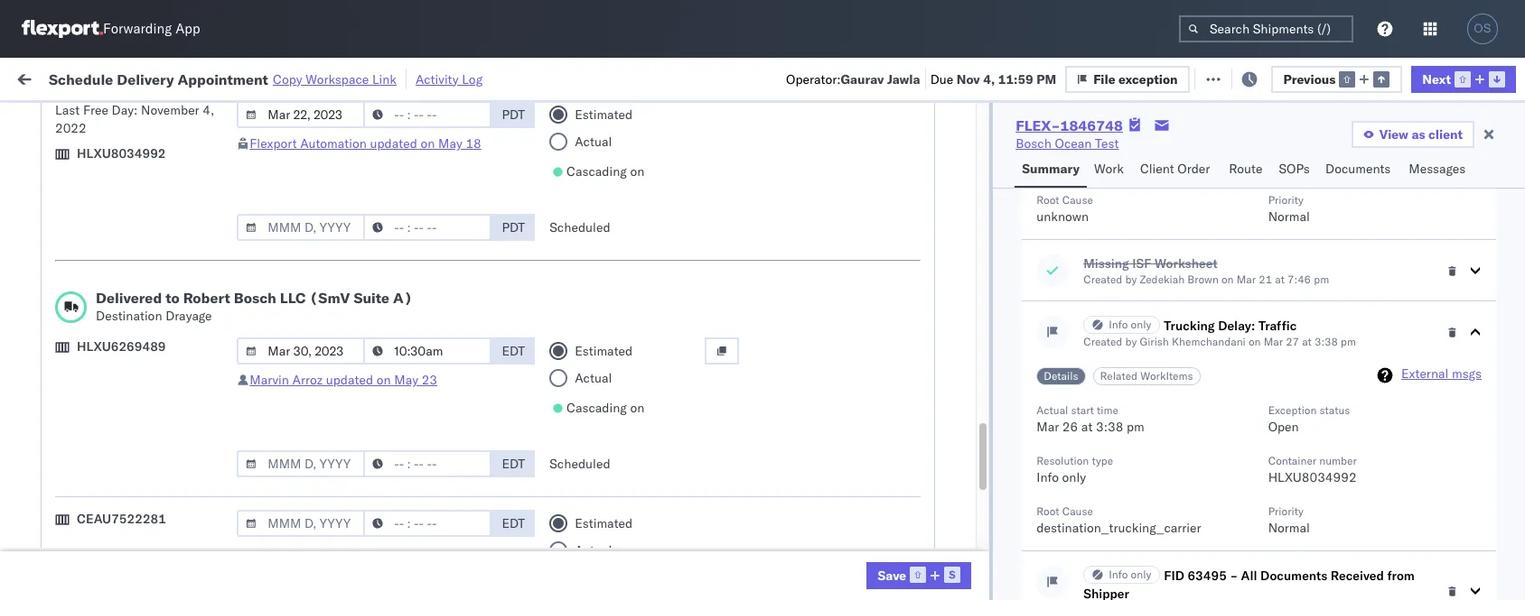 Task type: vqa. For each thing, say whether or not it's contained in the screenshot.
first upload customs clearance documents from the bottom
yes



Task type: describe. For each thing, give the bounding box(es) containing it.
view as client
[[1380, 127, 1463, 143]]

from for 2nd schedule pickup from los angeles, ca 'button' from the bottom of the page
[[141, 330, 167, 347]]

11:59 pm pdt, nov 4, 2022 for 2nd schedule pickup from los angeles, ca 'button' from the bottom of the page
[[291, 340, 457, 356]]

shipper
[[1084, 586, 1129, 601]]

dec for 24,
[[376, 539, 400, 555]]

route button
[[1222, 153, 1272, 188]]

11:00
[[291, 380, 326, 396]]

2022 for schedule delivery appointment button associated with 11:59 pm pst, dec 13, 2022
[[433, 460, 464, 476]]

external
[[1401, 366, 1449, 382]]

activity log button
[[416, 69, 483, 89]]

2 mmm d, yyyy text field from the top
[[237, 451, 365, 478]]

container for container number hlxu8034992
[[1268, 455, 1317, 468]]

2022 for confirm pickup from los angeles, ca button
[[425, 499, 456, 516]]

view
[[1380, 127, 1409, 143]]

: for snoozed
[[420, 112, 423, 125]]

cascading on for edt
[[567, 400, 645, 417]]

save
[[878, 568, 907, 584]]

4 schedule pickup from los angeles, ca button from the top
[[42, 409, 257, 447]]

1 upload customs clearance documents link from the top
[[42, 170, 257, 206]]

11:59 pm pdt, nov 4, 2022 for 3rd schedule pickup from los angeles, ca 'button' from the bottom of the page
[[291, 261, 457, 277]]

1846748 down 1660288
[[1037, 221, 1091, 237]]

work
[[52, 66, 98, 91]]

lhuu7894563, uetu5238478 for 11:59 pm pst, dec 13, 2022
[[1113, 459, 1298, 475]]

(0)
[[294, 70, 318, 86]]

exception status open
[[1268, 404, 1350, 436]]

1660288
[[1037, 181, 1091, 197]]

updated for arroz
[[326, 372, 373, 389]]

documents down workitem
[[42, 189, 107, 206]]

last
[[55, 102, 80, 118]]

2 horizontal spatial pm
[[1341, 335, 1356, 349]]

flexport automation updated on may 18 button
[[250, 136, 481, 152]]

1 schedule pickup from los angeles, ca button from the top
[[42, 210, 257, 248]]

los for 2nd schedule pickup from los angeles, ca 'button' from the bottom of the page
[[170, 330, 191, 347]]

flex id
[[969, 147, 1003, 161]]

cause for unknown
[[1062, 193, 1093, 207]]

client
[[1429, 127, 1463, 143]]

documents inside button
[[1326, 161, 1391, 177]]

2 resize handle column header from the left
[[459, 140, 481, 601]]

at inside the actual start time mar 26 at 3:38 pm
[[1082, 419, 1093, 436]]

deadline button
[[282, 144, 463, 162]]

1 vertical spatial work
[[1094, 161, 1124, 177]]

9 ocean fcl from the top
[[553, 539, 616, 555]]

: for status
[[131, 112, 134, 125]]

may for 23
[[394, 372, 418, 389]]

hlxu8034992 down 7:46
[[1305, 300, 1394, 316]]

brown
[[1188, 273, 1219, 286]]

2 pdt from the top
[[502, 220, 525, 236]]

ceau7522281, for 3rd schedule pickup from los angeles, ca 'button' from the bottom of the page
[[1113, 260, 1206, 277]]

1 abcdefg78456546 from the top
[[1231, 420, 1352, 436]]

documents inside fid 63495 - all documents received from shipper
[[1261, 568, 1328, 585]]

los for 3rd schedule pickup from los angeles, ca 'button' from the bottom of the page
[[170, 251, 191, 267]]

schedule pickup from los angeles, ca for 2nd schedule pickup from los angeles, ca 'button' from the bottom of the page
[[42, 330, 244, 365]]

63495
[[1188, 568, 1227, 585]]

bosch ocean test link
[[1016, 135, 1119, 153]]

angeles, for first schedule pickup from los angeles, ca 'button' from the top of the page
[[194, 211, 244, 227]]

6 resize handle column header from the left
[[938, 140, 960, 601]]

hlxu8034992 down status
[[77, 145, 166, 162]]

messages button
[[1402, 153, 1476, 188]]

delivery for 11:59 pm pst, dec 13, 2022's schedule delivery appointment link
[[98, 459, 145, 475]]

pm for schedule delivery appointment button corresponding to 11:59 pm pdt, nov 4, 2022
[[329, 300, 349, 317]]

4:00
[[291, 499, 318, 516]]

am
[[322, 539, 342, 555]]

my
[[18, 66, 47, 91]]

abcdefg78456546 for 6:00 am pst, dec 24, 2022
[[1231, 539, 1352, 555]]

3 -- : -- -- text field from the top
[[363, 511, 492, 538]]

8 resize handle column header from the left
[[1200, 140, 1222, 601]]

1889466 for 11:59 pm pst, dec 13, 2022
[[1037, 460, 1091, 476]]

root for unknown
[[1037, 193, 1060, 207]]

ocean fcl for confirm pickup from los angeles, ca button
[[553, 499, 616, 516]]

forwarding app
[[103, 20, 200, 37]]

details
[[1044, 370, 1079, 383]]

2 normal from the top
[[1268, 521, 1310, 537]]

mode button
[[544, 144, 643, 162]]

pdt, for 2nd schedule pickup from los angeles, ca 'button' from the bottom of the page
[[352, 340, 381, 356]]

1 uetu5238478 from the top
[[1210, 419, 1298, 436]]

from inside fid 63495 - all documents received from shipper
[[1387, 568, 1415, 585]]

9 resize handle column header from the left
[[1426, 140, 1448, 601]]

fcl for schedule delivery appointment button associated with 11:59 pm pst, dec 13, 2022
[[593, 460, 616, 476]]

marvin
[[250, 372, 289, 389]]

3 resize handle column header from the left
[[522, 140, 544, 601]]

confirm delivery link
[[42, 537, 137, 555]]

2 upload customs clearance documents from the top
[[42, 370, 198, 404]]

root cause unknown
[[1037, 193, 1093, 225]]

delivery for schedule delivery appointment link corresponding to 11:59 pm pdt, nov 4, 2022
[[98, 300, 145, 316]]

filtered by:
[[18, 111, 83, 127]]

1 customs from the top
[[86, 171, 137, 188]]

suite
[[354, 289, 390, 307]]

5 fcl from the top
[[593, 380, 616, 396]]

messages
[[1409, 161, 1466, 177]]

lhuu7894563, uetu5238478 for 4:00 pm pst, dec 23, 2022
[[1113, 499, 1298, 515]]

test123456 for first schedule pickup from los angeles, ca 'button' from the top of the page
[[1231, 221, 1307, 237]]

schedule delivery appointment button for 11:59 pm pdt, nov 4, 2022
[[42, 299, 222, 319]]

9 fcl from the top
[[593, 539, 616, 555]]

updated for automation
[[370, 136, 417, 152]]

1 gaurav jawla from the top
[[1457, 181, 1525, 197]]

2022 inside last free day: november 4, 2022
[[55, 120, 87, 136]]

5 ceau7522281, from the top
[[1113, 380, 1206, 396]]

2 priority normal from the top
[[1268, 505, 1310, 537]]

last free day: november 4, 2022
[[55, 102, 214, 136]]

ymluw236679313
[[1231, 181, 1347, 197]]

at inside the missing isf worksheet created by zedekiah brown on mar 21 at 7:46 pm
[[1275, 273, 1285, 286]]

status
[[1320, 404, 1350, 417]]

hlxu8034992 right 27
[[1305, 340, 1394, 356]]

flex id button
[[960, 144, 1086, 162]]

hlxu6269489
[[77, 339, 166, 355]]

workitem
[[20, 147, 67, 161]]

1 clearance from the top
[[140, 171, 198, 188]]

estimated for edt
[[575, 343, 633, 360]]

3 edt from the top
[[502, 516, 525, 532]]

pm for 3rd schedule pickup from los angeles, ca 'button' from the bottom of the page
[[329, 261, 349, 277]]

mar inside the actual start time mar 26 at 3:38 pm
[[1037, 419, 1059, 436]]

edt for 2nd mmm d, yyyy text field from the bottom of the page
[[502, 343, 525, 360]]

lhuu7894563, for 11:59 pm pst, dec 13, 2022
[[1113, 459, 1207, 475]]

edt for second mmm d, yyyy text field from the top
[[502, 456, 525, 473]]

2 schedule pickup from los angeles, ca button from the top
[[42, 250, 257, 288]]

filtered
[[18, 111, 62, 127]]

info inside resolution type info only
[[1037, 470, 1059, 486]]

(smv
[[309, 289, 350, 307]]

flex
[[969, 147, 989, 161]]

los for fourth schedule pickup from los angeles, ca 'button' from the top
[[170, 410, 191, 426]]

1 ocean fcl from the top
[[553, 181, 616, 197]]

import
[[153, 70, 194, 86]]

action
[[1462, 70, 1502, 86]]

7:46
[[1288, 273, 1311, 286]]

cascading for pdt
[[567, 164, 627, 180]]

unknown
[[1037, 209, 1089, 225]]

ocean inside bosch ocean test link
[[1055, 136, 1092, 152]]

uetu5238478 for 11:59 pm pst, dec 13, 2022
[[1210, 459, 1298, 475]]

fcl for 2nd schedule pickup from los angeles, ca 'button' from the bottom of the page
[[593, 340, 616, 356]]

ceau7522281
[[77, 511, 166, 528]]

gaurav up the msgs
[[1457, 300, 1497, 317]]

container for container numbers
[[1113, 140, 1162, 154]]

arroz
[[292, 372, 323, 389]]

savan for ceau7522281, hlxu6269489, hlxu8034992
[[1498, 261, 1525, 277]]

1 upload customs clearance documents from the top
[[42, 171, 198, 206]]

1 priority normal from the top
[[1268, 193, 1310, 225]]

confirm delivery button
[[42, 537, 137, 557]]

gaurav down actions at the top of page
[[1457, 181, 1497, 197]]

2 customs from the top
[[86, 370, 137, 386]]

2 by from the top
[[1126, 335, 1137, 349]]

operator:
[[786, 71, 841, 87]]

lhuu7894563, uetu5238478 for 6:00 am pst, dec 24, 2022
[[1113, 539, 1298, 555]]

ca for first schedule pickup from los angeles, ca 'button' from the top of the page
[[42, 229, 59, 245]]

root cause destination_trucking_carrier
[[1037, 505, 1201, 537]]

scheduled for edt
[[550, 456, 611, 473]]

destination_trucking_carrier
[[1037, 521, 1201, 537]]

khemchandani
[[1172, 335, 1246, 349]]

flexport
[[250, 136, 297, 152]]

os button
[[1462, 8, 1504, 50]]

estimated for pdt
[[575, 107, 633, 123]]

2 created from the top
[[1084, 335, 1123, 349]]

1 resize handle column header from the left
[[258, 140, 280, 601]]

pdt, for first schedule pickup from los angeles, ca 'button' from the top of the page
[[352, 221, 381, 237]]

3 test123456 from the top
[[1231, 300, 1307, 317]]

4, for schedule delivery appointment button corresponding to 11:59 pm pdt, nov 4, 2022
[[411, 300, 422, 317]]

appointment for 11:59 pm pdt, nov 4, 2022
[[148, 300, 222, 316]]

3 schedule pickup from los angeles, ca button from the top
[[42, 329, 257, 367]]

missing
[[1084, 256, 1129, 272]]

schedule pickup from los angeles, ca link for 3rd schedule pickup from los angeles, ca 'button' from the bottom of the page
[[42, 250, 257, 286]]

blocked,
[[222, 112, 268, 125]]

7 resize handle column header from the left
[[1083, 140, 1104, 601]]

0 horizontal spatial work
[[198, 70, 229, 86]]

flex-1889466 for 11:59 pm pst, dec 13, 2022
[[998, 460, 1091, 476]]

1 1889466 from the top
[[1037, 420, 1091, 436]]

client order button
[[1133, 153, 1222, 188]]

related
[[1100, 370, 1138, 383]]

traffic
[[1259, 318, 1297, 334]]

flexport automation updated on may 18
[[250, 136, 481, 152]]

1 mmm d, yyyy text field from the top
[[237, 338, 365, 365]]

11:59 for schedule delivery appointment button corresponding to 11:59 pm pdt, nov 4, 2022
[[291, 300, 326, 317]]

11:00 pm pst, nov 8, 2022
[[291, 380, 456, 396]]

1 horizontal spatial exception
[[1241, 70, 1301, 86]]

4, for first schedule pickup from los angeles, ca 'button' from the top of the page
[[411, 221, 422, 237]]

ocean fcl for schedule delivery appointment button associated with 11:59 pm pst, dec 13, 2022
[[553, 460, 616, 476]]

4:00 pm pst, dec 23, 2022
[[291, 499, 456, 516]]

ceau7522281, for 2nd schedule pickup from los angeles, ca 'button' from the bottom of the page
[[1113, 340, 1206, 356]]

0 horizontal spatial file
[[1094, 71, 1116, 87]]

3 estimated from the top
[[575, 516, 633, 532]]

delivery for confirm delivery link
[[91, 538, 137, 554]]

only inside resolution type info only
[[1062, 470, 1086, 486]]

my work
[[18, 66, 98, 91]]

uetu5238478 for 4:00 pm pst, dec 23, 2022
[[1210, 499, 1298, 515]]

pickup for 2nd schedule pickup from los angeles, ca 'button' from the bottom of the page
[[98, 330, 137, 347]]

sops
[[1279, 161, 1310, 177]]

omkar for lhuu7894563, uetu5238478
[[1457, 499, 1495, 516]]

created inside the missing isf worksheet created by zedekiah brown on mar 21 at 7:46 pm
[[1084, 273, 1123, 286]]

1 vertical spatial mar
[[1264, 335, 1283, 349]]

pickup for 3rd schedule pickup from los angeles, ca 'button' from the bottom of the page
[[98, 251, 137, 267]]

11:59 pm pdt, nov 4, 2022 for first schedule pickup from los angeles, ca 'button' from the top of the page
[[291, 221, 457, 237]]

ceau7522281, hlxu6269489, hlxu8034992 for first schedule pickup from los angeles, ca 'button' from the top of the page
[[1113, 220, 1394, 237]]

snoozed
[[378, 112, 420, 125]]

-- : -- -- text field for 18
[[363, 101, 492, 128]]

1 flex-1889466 from the top
[[998, 420, 1091, 436]]

1846748 down unknown
[[1037, 261, 1091, 277]]

ceau7522281, hlxu6269489, hlxu8034992 for schedule delivery appointment button corresponding to 11:59 pm pdt, nov 4, 2022
[[1113, 300, 1394, 316]]

pickup for fourth schedule pickup from los angeles, ca 'button' from the top
[[98, 410, 137, 426]]

13,
[[410, 460, 429, 476]]

hlxu6269489, for 2nd schedule pickup from los angeles, ca 'button' from the bottom of the page
[[1209, 340, 1302, 356]]

schedule pickup from los angeles, ca for 3rd schedule pickup from los angeles, ca 'button' from the bottom of the page
[[42, 251, 244, 285]]

status : ready for work, blocked, in progress
[[99, 112, 328, 125]]

5 hlxu6269489, from the top
[[1209, 380, 1302, 396]]

import work button
[[146, 58, 236, 98]]

test123456 for 2nd schedule pickup from los angeles, ca 'button' from the bottom of the page
[[1231, 340, 1307, 356]]

work,
[[191, 112, 220, 125]]

1846748 up work button
[[1060, 117, 1123, 135]]

container numbers
[[1113, 140, 1162, 168]]

1 lhuu7894563, uetu5238478 from the top
[[1113, 419, 1298, 436]]

previous button
[[1271, 66, 1403, 93]]

1846748 down missing
[[1037, 300, 1091, 317]]

schedule delivery appointment for 11:59 pm pdt, nov 4, 2022
[[42, 300, 222, 316]]

hlxu6269489, for first schedule pickup from los angeles, ca 'button' from the top of the page
[[1209, 220, 1302, 237]]

to
[[166, 289, 180, 307]]

actual inside the actual start time mar 26 at 3:38 pm
[[1037, 404, 1069, 417]]

fid 63495 - all documents received from shipper
[[1084, 568, 1415, 601]]

documents button
[[1318, 153, 1402, 188]]

pickup for first schedule pickup from los angeles, ca 'button' from the top of the page
[[98, 211, 137, 227]]

ready
[[139, 112, 171, 125]]

forwarding
[[103, 20, 172, 37]]

at right 27
[[1302, 335, 1312, 349]]

copy workspace link button
[[273, 71, 397, 87]]

1 horizontal spatial file exception
[[1216, 70, 1301, 86]]

11:59 pm pst, dec 13, 2022
[[291, 460, 464, 476]]

may for 18
[[438, 136, 462, 152]]

5 resize handle column header from the left
[[757, 140, 779, 601]]

1846748 up start
[[1037, 380, 1091, 396]]

-- : -- -- text field for 23
[[363, 338, 492, 365]]

details button
[[1037, 368, 1086, 386]]

november
[[141, 102, 199, 118]]

1 upload customs clearance documents button from the top
[[42, 170, 257, 208]]

save button
[[867, 563, 972, 590]]

ca for confirm pickup from los angeles, ca button
[[42, 507, 59, 524]]

2 upload from the top
[[42, 370, 83, 386]]

track
[[461, 70, 490, 86]]

schedule delivery appointment copy workspace link
[[49, 70, 397, 88]]



Task type: locate. For each thing, give the bounding box(es) containing it.
day:
[[112, 102, 138, 118]]

mbl/mawb numbers button
[[1222, 144, 1430, 162]]

0 vertical spatial priority
[[1268, 193, 1304, 207]]

fcl for confirm pickup from los angeles, ca button
[[593, 499, 616, 516]]

ceau7522281, for schedule delivery appointment button corresponding to 11:59 pm pdt, nov 4, 2022
[[1113, 300, 1206, 316]]

hlxu8034992 inside container number hlxu8034992
[[1268, 470, 1357, 486]]

container inside button
[[1113, 140, 1162, 154]]

from down workitem button
[[141, 211, 167, 227]]

abcdefg78456546 for 11:59 pm pst, dec 13, 2022
[[1231, 460, 1352, 476]]

confirm for confirm delivery
[[42, 538, 88, 554]]

root down resolution type info only
[[1037, 505, 1060, 519]]

lhuu7894563, uetu5238478
[[1113, 419, 1298, 436], [1113, 459, 1298, 475], [1113, 499, 1298, 515], [1113, 539, 1298, 555]]

only
[[1131, 318, 1152, 332], [1062, 470, 1086, 486], [1131, 568, 1152, 582]]

1 schedule delivery appointment button from the top
[[42, 299, 222, 319]]

gaurav
[[841, 71, 884, 87], [1457, 181, 1497, 197], [1457, 221, 1497, 237], [1457, 300, 1497, 317]]

2 vertical spatial edt
[[502, 516, 525, 532]]

1 schedule pickup from los angeles, ca link from the top
[[42, 210, 257, 246]]

confirm
[[42, 489, 88, 506], [42, 538, 88, 554]]

pm for 2nd schedule pickup from los angeles, ca 'button' from the bottom of the page
[[329, 340, 349, 356]]

related workitems
[[1100, 370, 1193, 383]]

info for trucking delay: traffic
[[1109, 318, 1128, 332]]

lhuu7894563, down workitems
[[1113, 419, 1207, 436]]

lhuu7894563, up destination_trucking_carrier
[[1113, 499, 1207, 515]]

ceau7522281,
[[1113, 220, 1206, 237], [1113, 260, 1206, 277], [1113, 300, 1206, 316], [1113, 340, 1206, 356], [1113, 380, 1206, 396]]

1 horizontal spatial 3:38
[[1315, 335, 1338, 349]]

: left no
[[420, 112, 423, 125]]

2 upload customs clearance documents link from the top
[[42, 369, 257, 405]]

1 ceau7522281, hlxu6269489, hlxu8034992 from the top
[[1113, 220, 1394, 237]]

MMM D, YYYY text field
[[237, 338, 365, 365], [237, 451, 365, 478]]

23,
[[402, 499, 422, 516]]

1 vertical spatial root
[[1037, 505, 1060, 519]]

1 test123456 from the top
[[1231, 221, 1307, 237]]

3 ocean fcl from the top
[[553, 261, 616, 277]]

hlxu8034992 right the '21'
[[1305, 260, 1394, 277]]

2 vertical spatial gaurav jawla
[[1457, 300, 1525, 317]]

1 -- : -- -- text field from the top
[[363, 101, 492, 128]]

pdt
[[502, 107, 525, 123], [502, 220, 525, 236]]

1 horizontal spatial work
[[1094, 161, 1124, 177]]

1 ca from the top
[[42, 229, 59, 245]]

ceau7522281, for first schedule pickup from los angeles, ca 'button' from the top of the page
[[1113, 220, 1206, 237]]

0 vertical spatial 3:38
[[1315, 335, 1338, 349]]

1846748 up the details in the bottom of the page
[[1037, 340, 1091, 356]]

1 vertical spatial edt
[[502, 456, 525, 473]]

at left link
[[360, 70, 371, 86]]

mmm d, yyyy text field up 4:00
[[237, 451, 365, 478]]

1 lhuu7894563, from the top
[[1113, 419, 1207, 436]]

mar left the '21'
[[1237, 273, 1256, 286]]

mbl/mawb numbers
[[1231, 147, 1341, 161]]

angeles, for 2nd schedule pickup from los angeles, ca 'button' from the bottom of the page
[[194, 330, 244, 347]]

2 clearance from the top
[[140, 370, 198, 386]]

pst, up 4:00 pm pst, dec 23, 2022 at left bottom
[[352, 460, 380, 476]]

upload down workitem
[[42, 171, 83, 188]]

nov
[[957, 71, 980, 87], [384, 221, 408, 237], [384, 261, 408, 277], [384, 300, 408, 317], [384, 340, 408, 356], [383, 380, 407, 396]]

angeles, for fourth schedule pickup from los angeles, ca 'button' from the top
[[194, 410, 244, 426]]

schedule delivery appointment
[[42, 300, 222, 316], [42, 459, 222, 475]]

: left ready
[[131, 112, 134, 125]]

1 vertical spatial pm
[[1341, 335, 1356, 349]]

appointment for 11:59 pm pst, dec 13, 2022
[[148, 459, 222, 475]]

mmm d, yyyy text field up 6:00 on the bottom
[[237, 511, 365, 538]]

2 priority from the top
[[1268, 505, 1304, 519]]

customs down hlxu6269489
[[86, 370, 137, 386]]

4 abcdefg78456546 from the top
[[1231, 539, 1352, 555]]

from for first schedule pickup from los angeles, ca 'button' from the top of the page
[[141, 211, 167, 227]]

upload down hlxu6269489
[[42, 370, 83, 386]]

1 vertical spatial schedule delivery appointment button
[[42, 458, 222, 478]]

exception
[[1268, 404, 1317, 417]]

1 horizontal spatial mar
[[1237, 273, 1256, 286]]

mmm d, yyyy text field up llc
[[237, 214, 365, 241]]

trucking
[[1164, 318, 1215, 334]]

pm right 7:46
[[1314, 273, 1329, 286]]

created by girish khemchandani on mar 27 at 3:38 pm
[[1084, 335, 1356, 349]]

flex-1846748 for schedule delivery appointment button corresponding to 11:59 pm pdt, nov 4, 2022
[[998, 300, 1091, 317]]

test
[[1095, 136, 1119, 152], [750, 261, 774, 277], [867, 261, 891, 277], [750, 340, 774, 356], [750, 499, 774, 516], [867, 499, 891, 516], [750, 539, 774, 555], [867, 539, 891, 555]]

activity log
[[416, 71, 483, 87]]

1 vertical spatial -- : -- -- text field
[[363, 451, 492, 478]]

2 1889466 from the top
[[1037, 460, 1091, 476]]

2 omkar savan from the top
[[1457, 499, 1525, 516]]

1 created from the top
[[1084, 273, 1123, 286]]

cascading for edt
[[567, 400, 627, 417]]

cascading on for pdt
[[567, 164, 645, 180]]

info only up shipper
[[1109, 568, 1152, 582]]

pm for first schedule pickup from los angeles, ca 'button' from the top of the page
[[329, 221, 349, 237]]

4 resize handle column header from the left
[[640, 140, 661, 601]]

0 vertical spatial upload customs clearance documents
[[42, 171, 198, 206]]

omkar savan for lhuu7894563, uetu5238478
[[1457, 499, 1525, 516]]

2 vertical spatial dec
[[376, 539, 400, 555]]

no
[[428, 112, 442, 125]]

flex-1889466 down resolution type info only
[[998, 499, 1091, 516]]

1 vertical spatial savan
[[1498, 499, 1525, 516]]

0 horizontal spatial 3:38
[[1096, 419, 1124, 436]]

abcdefg78456546 down exception in the right bottom of the page
[[1231, 420, 1352, 436]]

2 ceau7522281, from the top
[[1113, 260, 1206, 277]]

0 vertical spatial -- : -- -- text field
[[363, 214, 492, 241]]

client
[[1140, 161, 1174, 177]]

fcl for 3rd schedule pickup from los angeles, ca 'button' from the bottom of the page
[[593, 261, 616, 277]]

0 vertical spatial updated
[[370, 136, 417, 152]]

1 vertical spatial created
[[1084, 335, 1123, 349]]

3 11:59 pm pdt, nov 4, 2022 from the top
[[291, 300, 457, 317]]

1 vertical spatial confirm
[[42, 538, 88, 554]]

0 vertical spatial upload
[[42, 171, 83, 188]]

numbers
[[1296, 147, 1341, 161], [1113, 155, 1158, 168]]

schedule delivery appointment button for 11:59 pm pst, dec 13, 2022
[[42, 458, 222, 478]]

ca for fourth schedule pickup from los angeles, ca 'button' from the top
[[42, 428, 59, 444]]

schedule delivery appointment link for 11:59 pm pst, dec 13, 2022
[[42, 458, 222, 476]]

at
[[360, 70, 371, 86], [1275, 273, 1285, 286], [1302, 335, 1312, 349], [1082, 419, 1093, 436]]

3 uetu5238478 from the top
[[1210, 499, 1298, 515]]

1 vertical spatial container
[[1268, 455, 1317, 468]]

hlxu6269489,
[[1209, 220, 1302, 237], [1209, 260, 1302, 277], [1209, 300, 1302, 316], [1209, 340, 1302, 356], [1209, 380, 1302, 396]]

1 vertical spatial by
[[1126, 335, 1137, 349]]

exception down the search shipments (/) text box
[[1241, 70, 1301, 86]]

gaurav jawla for schedule delivery appointment
[[1457, 300, 1525, 317]]

confirm inside confirm pickup from los angeles, ca
[[42, 489, 88, 506]]

0 vertical spatial pm
[[1314, 273, 1329, 286]]

uetu5238478 down exception in the right bottom of the page
[[1210, 419, 1298, 436]]

2 upload customs clearance documents button from the top
[[42, 369, 257, 407]]

1 savan from the top
[[1498, 261, 1525, 277]]

due
[[930, 71, 953, 87]]

mar inside the missing isf worksheet created by zedekiah brown on mar 21 at 7:46 pm
[[1237, 273, 1256, 286]]

11:59 for schedule delivery appointment button associated with 11:59 pm pst, dec 13, 2022
[[291, 460, 326, 476]]

upload customs clearance documents link down hlxu6269489
[[42, 369, 257, 405]]

destination
[[96, 308, 162, 324]]

ceau7522281, hlxu6269489, hlxu8034992 for 2nd schedule pickup from los angeles, ca 'button' from the bottom of the page
[[1113, 340, 1394, 356]]

2 ceau7522281, hlxu6269489, hlxu8034992 from the top
[[1113, 260, 1394, 277]]

3 schedule pickup from los angeles, ca link from the top
[[42, 329, 257, 366]]

3 gaurav jawla from the top
[[1457, 300, 1525, 317]]

0 horizontal spatial mar
[[1037, 419, 1059, 436]]

import work
[[153, 70, 229, 86]]

schedule pickup from los angeles, ca link for fourth schedule pickup from los angeles, ca 'button' from the top
[[42, 409, 257, 445]]

may left 23
[[394, 372, 418, 389]]

pdt, for 3rd schedule pickup from los angeles, ca 'button' from the bottom of the page
[[352, 261, 381, 277]]

file
[[1216, 70, 1238, 86], [1094, 71, 1116, 87]]

ca inside confirm pickup from los angeles, ca
[[42, 507, 59, 524]]

schedule delivery appointment link up confirm pickup from los angeles, ca in the bottom of the page
[[42, 458, 222, 476]]

0 vertical spatial edt
[[502, 343, 525, 360]]

pst, for 6:00
[[345, 539, 373, 555]]

2 11:59 pm pdt, nov 4, 2022 from the top
[[291, 261, 457, 277]]

5 ocean fcl from the top
[[553, 380, 616, 396]]

exception up container numbers button
[[1119, 71, 1178, 87]]

cause inside the root cause destination_trucking_carrier
[[1062, 505, 1093, 519]]

0 horizontal spatial container
[[1113, 140, 1162, 154]]

2 schedule delivery appointment from the top
[[42, 459, 222, 475]]

1 confirm from the top
[[42, 489, 88, 506]]

scheduled for pdt
[[550, 220, 611, 236]]

pm down related workitems button
[[1127, 419, 1145, 436]]

0 horizontal spatial :
[[131, 112, 134, 125]]

1 priority from the top
[[1268, 193, 1304, 207]]

by inside the missing isf worksheet created by zedekiah brown on mar 21 at 7:46 pm
[[1126, 273, 1137, 286]]

order
[[1178, 161, 1210, 177]]

pst, left 8,
[[352, 380, 380, 396]]

schedule pickup from los angeles, ca link for first schedule pickup from los angeles, ca 'button' from the top of the page
[[42, 210, 257, 246]]

created
[[1084, 273, 1123, 286], [1084, 335, 1123, 349]]

dec for 23,
[[375, 499, 399, 516]]

file exception up the container numbers
[[1094, 71, 1178, 87]]

3:38 right 27
[[1315, 335, 1338, 349]]

updated down snoozed
[[370, 136, 417, 152]]

numbers inside the container numbers
[[1113, 155, 1158, 168]]

info
[[1109, 318, 1128, 332], [1037, 470, 1059, 486], [1109, 568, 1128, 582]]

flex-1846748 for 3rd schedule pickup from los angeles, ca 'button' from the bottom of the page
[[998, 261, 1091, 277]]

0 vertical spatial gaurav jawla
[[1457, 181, 1525, 197]]

clearance down hlxu6269489
[[140, 370, 198, 386]]

los for first schedule pickup from los angeles, ca 'button' from the top of the page
[[170, 211, 191, 227]]

7 fcl from the top
[[593, 460, 616, 476]]

2 savan from the top
[[1498, 499, 1525, 516]]

1 hlxu6269489, from the top
[[1209, 220, 1302, 237]]

normal down container number hlxu8034992
[[1268, 521, 1310, 537]]

0 vertical spatial by
[[1126, 273, 1137, 286]]

1 normal from the top
[[1268, 209, 1310, 225]]

mmm d, yyyy text field down (0)
[[237, 101, 365, 128]]

2 horizontal spatial mar
[[1264, 335, 1283, 349]]

1 fcl from the top
[[593, 181, 616, 197]]

1 vertical spatial -- : -- -- text field
[[363, 338, 492, 365]]

priority normal down sops button
[[1268, 193, 1310, 225]]

1 horizontal spatial pm
[[1314, 273, 1329, 286]]

11:59 for first schedule pickup from los angeles, ca 'button' from the top of the page
[[291, 221, 326, 237]]

760 at risk
[[333, 70, 396, 86]]

0 vertical spatial normal
[[1268, 209, 1310, 225]]

sops button
[[1272, 153, 1318, 188]]

6 ocean fcl from the top
[[553, 420, 616, 436]]

0 vertical spatial mmm d, yyyy text field
[[237, 101, 365, 128]]

4 lhuu7894563, uetu5238478 from the top
[[1113, 539, 1298, 555]]

1 edt from the top
[[502, 343, 525, 360]]

0 vertical spatial cascading on
[[567, 164, 645, 180]]

gaurav left due
[[841, 71, 884, 87]]

-- : -- -- text field up 23,
[[363, 451, 492, 478]]

2 scheduled from the top
[[550, 456, 611, 473]]

resolution
[[1037, 455, 1089, 468]]

2 pdt, from the top
[[352, 261, 381, 277]]

-- : -- -- text field
[[363, 214, 492, 241], [363, 451, 492, 478], [363, 511, 492, 538]]

los inside confirm pickup from los angeles, ca
[[163, 489, 183, 506]]

0 vertical spatial mar
[[1237, 273, 1256, 286]]

1 cascading on from the top
[[567, 164, 645, 180]]

0 vertical spatial omkar
[[1457, 261, 1495, 277]]

1 pdt from the top
[[502, 107, 525, 123]]

abcdefg78456546 for 4:00 pm pst, dec 23, 2022
[[1231, 499, 1352, 516]]

0 vertical spatial created
[[1084, 273, 1123, 286]]

bosch ocean test
[[1016, 136, 1119, 152], [671, 261, 774, 277], [788, 261, 891, 277], [671, 340, 774, 356], [671, 499, 774, 516], [788, 499, 891, 516], [671, 539, 774, 555], [788, 539, 891, 555]]

client order
[[1140, 161, 1210, 177]]

1 : from the left
[[131, 112, 134, 125]]

0 vertical spatial pdt
[[502, 107, 525, 123]]

upload customs clearance documents button down hlxu6269489
[[42, 369, 257, 407]]

lhuu7894563, up fid
[[1113, 539, 1207, 555]]

created down missing
[[1084, 273, 1123, 286]]

file down the search shipments (/) text box
[[1216, 70, 1238, 86]]

pm inside the missing isf worksheet created by zedekiah brown on mar 21 at 7:46 pm
[[1314, 273, 1329, 286]]

0 vertical spatial info only
[[1109, 318, 1152, 332]]

4, inside last free day: november 4, 2022
[[203, 102, 214, 118]]

confirm down ceau7522281 in the bottom of the page
[[42, 538, 88, 554]]

pickup down hlxu6269489
[[98, 410, 137, 426]]

pm right 27
[[1341, 335, 1356, 349]]

flex-1846748 for 2nd schedule pickup from los angeles, ca 'button' from the bottom of the page
[[998, 340, 1091, 356]]

1 vertical spatial upload customs clearance documents button
[[42, 369, 257, 407]]

0 vertical spatial root
[[1037, 193, 1060, 207]]

2 ca from the top
[[42, 269, 59, 285]]

may left '18' at the left
[[438, 136, 462, 152]]

2 lhuu7894563, uetu5238478 from the top
[[1113, 459, 1298, 475]]

priority
[[1268, 193, 1304, 207], [1268, 505, 1304, 519]]

1 vertical spatial dec
[[375, 499, 399, 516]]

1 vertical spatial schedule delivery appointment
[[42, 459, 222, 475]]

1 vertical spatial gaurav jawla
[[1457, 221, 1525, 237]]

from for confirm pickup from los angeles, ca button
[[133, 489, 160, 506]]

0 vertical spatial clearance
[[140, 171, 198, 188]]

1 schedule delivery appointment link from the top
[[42, 299, 222, 317]]

omkar savan for ceau7522281, hlxu6269489, hlxu8034992
[[1457, 261, 1525, 277]]

from down destination
[[141, 330, 167, 347]]

1 vertical spatial normal
[[1268, 521, 1310, 537]]

flex-1846748
[[1016, 117, 1123, 135], [998, 221, 1091, 237], [998, 261, 1091, 277], [998, 300, 1091, 317], [998, 340, 1091, 356], [998, 380, 1091, 396]]

schedule pickup from los angeles, ca link for 2nd schedule pickup from los angeles, ca 'button' from the bottom of the page
[[42, 329, 257, 366]]

schedule delivery appointment link up hlxu6269489
[[42, 299, 222, 317]]

3:38 inside the actual start time mar 26 at 3:38 pm
[[1096, 419, 1124, 436]]

2 schedule pickup from los angeles, ca link from the top
[[42, 250, 257, 286]]

pst, for 4:00
[[344, 499, 372, 516]]

at right 26
[[1082, 419, 1093, 436]]

2 -- : -- -- text field from the top
[[363, 451, 492, 478]]

2 vertical spatial mar
[[1037, 419, 1059, 436]]

1 vertical spatial omkar savan
[[1457, 499, 1525, 516]]

1889466 down start
[[1037, 420, 1091, 436]]

uetu5238478 for 6:00 am pst, dec 24, 2022
[[1210, 539, 1298, 555]]

1 vertical spatial scheduled
[[550, 456, 611, 473]]

copy
[[273, 71, 302, 87]]

priority normal down container number hlxu8034992
[[1268, 505, 1310, 537]]

hlxu8034992
[[77, 145, 166, 162], [1305, 220, 1394, 237], [1305, 260, 1394, 277], [1305, 300, 1394, 316], [1305, 340, 1394, 356], [1305, 380, 1394, 396], [1268, 470, 1357, 486]]

priority down container number hlxu8034992
[[1268, 505, 1304, 519]]

schedule pickup from los angeles, ca for fourth schedule pickup from los angeles, ca 'button' from the top
[[42, 410, 244, 444]]

1 vertical spatial mmm d, yyyy text field
[[237, 214, 365, 241]]

uetu5238478 down container number hlxu8034992
[[1210, 499, 1298, 515]]

dec left 13,
[[383, 460, 407, 476]]

related workitems button
[[1093, 368, 1201, 386]]

MMM D, YYYY text field
[[237, 101, 365, 128], [237, 214, 365, 241], [237, 511, 365, 538]]

4, for 3rd schedule pickup from los angeles, ca 'button' from the bottom of the page
[[411, 261, 422, 277]]

2 mmm d, yyyy text field from the top
[[237, 214, 365, 241]]

at right the '21'
[[1275, 273, 1285, 286]]

5 ceau7522281, hlxu6269489, hlxu8034992 from the top
[[1113, 380, 1394, 396]]

flex-1889466 button
[[969, 415, 1095, 441], [969, 415, 1095, 441], [969, 455, 1095, 480], [969, 455, 1095, 480], [969, 495, 1095, 520], [969, 495, 1095, 520], [969, 535, 1095, 560], [969, 535, 1095, 560]]

1 vertical spatial upload customs clearance documents link
[[42, 369, 257, 405]]

pm inside the actual start time mar 26 at 3:38 pm
[[1127, 419, 1145, 436]]

1 vertical spatial cause
[[1062, 505, 1093, 519]]

delivery up confirm pickup from los angeles, ca in the bottom of the page
[[98, 459, 145, 475]]

work button
[[1087, 153, 1133, 188]]

only for fid 63495 - all documents received from shipper
[[1131, 568, 1152, 582]]

0 vertical spatial container
[[1113, 140, 1162, 154]]

2 vertical spatial pm
[[1127, 419, 1145, 436]]

2 schedule delivery appointment link from the top
[[42, 458, 222, 476]]

flex-
[[1016, 117, 1060, 135], [998, 181, 1037, 197], [998, 221, 1037, 237], [998, 261, 1037, 277], [998, 300, 1037, 317], [998, 340, 1037, 356], [998, 380, 1037, 396], [998, 420, 1037, 436], [998, 460, 1037, 476], [998, 499, 1037, 516], [998, 539, 1037, 555]]

delay:
[[1218, 318, 1255, 334]]

4 schedule pickup from los angeles, ca from the top
[[42, 410, 244, 444]]

info only up girish
[[1109, 318, 1152, 332]]

3 ceau7522281, hlxu6269489, hlxu8034992 from the top
[[1113, 300, 1394, 316]]

ocean
[[1055, 136, 1092, 152], [553, 181, 590, 197], [553, 221, 590, 237], [553, 261, 590, 277], [710, 261, 747, 277], [827, 261, 864, 277], [553, 340, 590, 356], [710, 340, 747, 356], [553, 380, 590, 396], [553, 420, 590, 436], [553, 460, 590, 476], [553, 499, 590, 516], [710, 499, 747, 516], [827, 499, 864, 516], [553, 539, 590, 555], [710, 539, 747, 555], [827, 539, 864, 555]]

0 vertical spatial schedule delivery appointment button
[[42, 299, 222, 319]]

4 1889466 from the top
[[1037, 539, 1091, 555]]

0 vertical spatial upload customs clearance documents link
[[42, 170, 257, 206]]

1 vertical spatial estimated
[[575, 343, 633, 360]]

mmm d, yyyy text field for first -- : -- -- text field from the bottom of the page
[[237, 511, 365, 538]]

2 : from the left
[[420, 112, 423, 125]]

missing isf worksheet created by zedekiah brown on mar 21 at 7:46 pm
[[1084, 256, 1329, 286]]

4 ceau7522281, from the top
[[1113, 340, 1206, 356]]

from up ceau7522281 in the bottom of the page
[[133, 489, 160, 506]]

flex-1846748 for first schedule pickup from los angeles, ca 'button' from the top of the page
[[998, 221, 1091, 237]]

1 horizontal spatial may
[[438, 136, 462, 152]]

on inside the missing isf worksheet created by zedekiah brown on mar 21 at 7:46 pm
[[1222, 273, 1234, 286]]

savan
[[1498, 261, 1525, 277], [1498, 499, 1525, 516]]

schedule delivery appointment up hlxu6269489
[[42, 300, 222, 316]]

flex-1889466 down destination_trucking_carrier
[[998, 539, 1091, 555]]

11:59 for 2nd schedule pickup from los angeles, ca 'button' from the bottom of the page
[[291, 340, 326, 356]]

0 horizontal spatial numbers
[[1113, 155, 1158, 168]]

resize handle column header
[[258, 140, 280, 601], [459, 140, 481, 601], [522, 140, 544, 601], [640, 140, 661, 601], [757, 140, 779, 601], [938, 140, 960, 601], [1083, 140, 1104, 601], [1200, 140, 1222, 601], [1426, 140, 1448, 601], [1479, 140, 1501, 601]]

schedule
[[49, 70, 113, 88], [42, 211, 95, 227], [42, 251, 95, 267], [42, 300, 95, 316], [42, 330, 95, 347], [42, 410, 95, 426], [42, 459, 95, 475]]

1 vertical spatial info
[[1037, 470, 1059, 486]]

root inside root cause unknown
[[1037, 193, 1060, 207]]

2 hlxu6269489, from the top
[[1209, 260, 1302, 277]]

only down the resolution
[[1062, 470, 1086, 486]]

info for fid 63495 - all documents received from shipper
[[1109, 568, 1128, 582]]

-- : -- -- text field
[[363, 101, 492, 128], [363, 338, 492, 365]]

0 horizontal spatial exception
[[1119, 71, 1178, 87]]

log
[[462, 71, 483, 87]]

1 vertical spatial mmm d, yyyy text field
[[237, 451, 365, 478]]

0 vertical spatial work
[[198, 70, 229, 86]]

upload customs clearance documents down workitem button
[[42, 171, 198, 206]]

Search Work text field
[[917, 65, 1114, 92]]

delivery down ceau7522281 in the bottom of the page
[[91, 538, 137, 554]]

0 horizontal spatial may
[[394, 372, 418, 389]]

summary button
[[1015, 153, 1087, 188]]

next
[[1423, 71, 1451, 87]]

0 vertical spatial appointment
[[178, 70, 268, 88]]

los for confirm pickup from los angeles, ca button
[[163, 489, 183, 506]]

numbers inside mbl/mawb numbers button
[[1296, 147, 1341, 161]]

0 horizontal spatial file exception
[[1094, 71, 1178, 87]]

Search Shipments (/) text field
[[1179, 15, 1354, 42]]

operator
[[1457, 147, 1500, 161]]

pickup up delivered
[[98, 251, 137, 267]]

dec for 13,
[[383, 460, 407, 476]]

0 vertical spatial savan
[[1498, 261, 1525, 277]]

1 scheduled from the top
[[550, 220, 611, 236]]

0 vertical spatial customs
[[86, 171, 137, 188]]

by left girish
[[1126, 335, 1137, 349]]

updated right arroz
[[326, 372, 373, 389]]

schedule delivery appointment button up confirm pickup from los angeles, ca in the bottom of the page
[[42, 458, 222, 478]]

1 vertical spatial 3:38
[[1096, 419, 1124, 436]]

2 vertical spatial -- : -- -- text field
[[363, 511, 492, 538]]

lhuu7894563, for 4:00 pm pst, dec 23, 2022
[[1113, 499, 1207, 515]]

from for 3rd schedule pickup from los angeles, ca 'button' from the bottom of the page
[[141, 251, 167, 267]]

1 vertical spatial appointment
[[148, 300, 222, 316]]

1 vertical spatial schedule delivery appointment link
[[42, 458, 222, 476]]

2 omkar from the top
[[1457, 499, 1495, 516]]

3 lhuu7894563, uetu5238478 from the top
[[1113, 499, 1298, 515]]

angeles, inside confirm pickup from los angeles, ca
[[187, 489, 236, 506]]

progress
[[283, 112, 328, 125]]

1 cause from the top
[[1062, 193, 1093, 207]]

2 vertical spatial mmm d, yyyy text field
[[237, 511, 365, 538]]

normal
[[1268, 209, 1310, 225], [1268, 521, 1310, 537]]

gaurav jawla for schedule pickup from los angeles, ca
[[1457, 221, 1525, 237]]

1 -- : -- -- text field from the top
[[363, 214, 492, 241]]

abcdefg78456546 down container number hlxu8034992
[[1231, 499, 1352, 516]]

1 vertical spatial omkar
[[1457, 499, 1495, 516]]

flex-1889466 up the resolution
[[998, 420, 1091, 436]]

hlxu8034992 down documents button
[[1305, 220, 1394, 237]]

pst, up 6:00 am pst, dec 24, 2022
[[344, 499, 372, 516]]

mar down traffic
[[1264, 335, 1283, 349]]

1889466 for 6:00 am pst, dec 24, 2022
[[1037, 539, 1091, 555]]

4 11:59 pm pdt, nov 4, 2022 from the top
[[291, 340, 457, 356]]

robert
[[183, 289, 230, 307]]

abcdefg78456546 down open
[[1231, 460, 1352, 476]]

delivery up day:
[[117, 70, 174, 88]]

hlxu8034992 down number
[[1268, 470, 1357, 486]]

8 ocean fcl from the top
[[553, 499, 616, 516]]

exception
[[1241, 70, 1301, 86], [1119, 71, 1178, 87]]

7 ocean fcl from the top
[[553, 460, 616, 476]]

2 uetu5238478 from the top
[[1210, 459, 1298, 475]]

10 resize handle column header from the left
[[1479, 140, 1501, 601]]

flex-1660288 button
[[969, 177, 1095, 202], [969, 177, 1095, 202]]

uetu5238478
[[1210, 419, 1298, 436], [1210, 459, 1298, 475], [1210, 499, 1298, 515], [1210, 539, 1298, 555]]

pickup down workitem button
[[98, 211, 137, 227]]

mmm d, yyyy text field for 18 -- : -- -- text field
[[237, 214, 365, 241]]

numbers for mbl/mawb numbers
[[1296, 147, 1341, 161]]

customs down workitem button
[[86, 171, 137, 188]]

mar
[[1237, 273, 1256, 286], [1264, 335, 1283, 349], [1037, 419, 1059, 436]]

schedule delivery appointment up confirm pickup from los angeles, ca in the bottom of the page
[[42, 459, 222, 475]]

lhuu7894563, up the root cause destination_trucking_carrier at the right of page
[[1113, 459, 1207, 475]]

fcl for fourth schedule pickup from los angeles, ca 'button' from the top
[[593, 420, 616, 436]]

flexport. image
[[22, 20, 103, 38]]

0 vertical spatial schedule delivery appointment
[[42, 300, 222, 316]]

batch action
[[1423, 70, 1502, 86]]

0 horizontal spatial pm
[[1127, 419, 1145, 436]]

0 vertical spatial schedule delivery appointment link
[[42, 299, 222, 317]]

on
[[443, 70, 458, 86], [421, 136, 435, 152], [630, 164, 645, 180], [1222, 273, 1234, 286], [1249, 335, 1261, 349], [377, 372, 391, 389], [630, 400, 645, 417]]

2 root from the top
[[1037, 505, 1060, 519]]

pm
[[1037, 71, 1057, 87], [329, 221, 349, 237], [329, 261, 349, 277], [329, 300, 349, 317], [329, 340, 349, 356], [329, 380, 349, 396], [329, 460, 349, 476], [322, 499, 341, 516]]

0 vertical spatial cause
[[1062, 193, 1093, 207]]

priority down sops button
[[1268, 193, 1304, 207]]

2 vertical spatial only
[[1131, 568, 1152, 582]]

1 vertical spatial priority
[[1268, 505, 1304, 519]]

flex-1846748 link
[[1016, 117, 1123, 135]]

-- : -- -- text field up 23
[[363, 338, 492, 365]]

confirm pickup from los angeles, ca link
[[42, 488, 257, 525]]

lhuu7894563, for 6:00 am pst, dec 24, 2022
[[1113, 539, 1207, 555]]

only up girish
[[1131, 318, 1152, 332]]

ca for 3rd schedule pickup from los angeles, ca 'button' from the bottom of the page
[[42, 269, 59, 285]]

bosch inside delivered to robert bosch llc (smv suite a) destination drayage
[[234, 289, 276, 307]]

hlxu8034992 up "status"
[[1305, 380, 1394, 396]]

may
[[438, 136, 462, 152], [394, 372, 418, 389]]

lhuu7894563,
[[1113, 419, 1207, 436], [1113, 459, 1207, 475], [1113, 499, 1207, 515], [1113, 539, 1207, 555]]

ocean fcl for fourth schedule pickup from los angeles, ca 'button' from the top
[[553, 420, 616, 436]]

pickup inside confirm pickup from los angeles, ca
[[91, 489, 130, 506]]

1 vertical spatial cascading
[[567, 400, 627, 417]]

delivery inside confirm delivery link
[[91, 538, 137, 554]]

0 vertical spatial estimated
[[575, 107, 633, 123]]

11:59
[[998, 71, 1034, 87], [291, 221, 326, 237], [291, 261, 326, 277], [291, 300, 326, 317], [291, 340, 326, 356], [291, 460, 326, 476]]

actual start time mar 26 at 3:38 pm
[[1037, 404, 1145, 436]]

work right import
[[198, 70, 229, 86]]

2 edt from the top
[[502, 456, 525, 473]]

cause inside root cause unknown
[[1062, 193, 1093, 207]]

1 vertical spatial priority normal
[[1268, 505, 1310, 537]]

0 vertical spatial info
[[1109, 318, 1128, 332]]

0 vertical spatial omkar savan
[[1457, 261, 1525, 277]]

gaurav down 'messages' button
[[1457, 221, 1497, 237]]

1 horizontal spatial file
[[1216, 70, 1238, 86]]

documents right all
[[1261, 568, 1328, 585]]

1 upload from the top
[[42, 171, 83, 188]]

pst, for 11:00
[[352, 380, 380, 396]]

4 lhuu7894563, from the top
[[1113, 539, 1207, 555]]

-
[[1230, 568, 1238, 585]]

delivered to robert bosch llc (smv suite a) destination drayage
[[96, 289, 413, 324]]

fcl for first schedule pickup from los angeles, ca 'button' from the top of the page
[[593, 221, 616, 237]]

documents down hlxu6269489
[[42, 388, 107, 404]]

schedule delivery appointment button up hlxu6269489
[[42, 299, 222, 319]]

pst, for 11:59
[[352, 460, 380, 476]]

confirm up confirm delivery
[[42, 489, 88, 506]]

1 11:59 pm pdt, nov 4, 2022 from the top
[[291, 221, 457, 237]]

info only for trucking
[[1109, 318, 1152, 332]]

message (0)
[[244, 70, 318, 86]]

drayage
[[165, 308, 212, 324]]

from for fourth schedule pickup from los angeles, ca 'button' from the top
[[141, 410, 167, 426]]

4, for 2nd schedule pickup from los angeles, ca 'button' from the bottom of the page
[[411, 340, 422, 356]]

forwarding app link
[[22, 20, 200, 38]]

flex-1889466 down 26
[[998, 460, 1091, 476]]

container up client
[[1113, 140, 1162, 154]]

1 vertical spatial may
[[394, 372, 418, 389]]

confirm inside button
[[42, 538, 88, 554]]

2 confirm from the top
[[42, 538, 88, 554]]

1 mmm d, yyyy text field from the top
[[237, 101, 365, 128]]

from inside confirm pickup from los angeles, ca
[[133, 489, 160, 506]]

file exception button
[[1188, 65, 1312, 92], [1188, 65, 1312, 92], [1066, 66, 1190, 93], [1066, 66, 1190, 93]]

2 cascading on from the top
[[567, 400, 645, 417]]

4 ca from the top
[[42, 428, 59, 444]]

schedule delivery appointment for 11:59 pm pst, dec 13, 2022
[[42, 459, 222, 475]]

1 pdt, from the top
[[352, 221, 381, 237]]

cause
[[1062, 193, 1093, 207], [1062, 505, 1093, 519]]

1 horizontal spatial numbers
[[1296, 147, 1341, 161]]

3 ca from the top
[[42, 348, 59, 365]]

appointment
[[178, 70, 268, 88], [148, 300, 222, 316], [148, 459, 222, 475]]

risk
[[374, 70, 396, 86]]

3 mmm d, yyyy text field from the top
[[237, 511, 365, 538]]

pm for schedule delivery appointment button associated with 11:59 pm pst, dec 13, 2022
[[329, 460, 349, 476]]

1 vertical spatial upload customs clearance documents
[[42, 370, 198, 404]]

root inside the root cause destination_trucking_carrier
[[1037, 505, 1060, 519]]

cause for destination_trucking_carrier
[[1062, 505, 1093, 519]]

0 vertical spatial cascading
[[567, 164, 627, 180]]

6:00
[[291, 539, 318, 555]]

2 vertical spatial info
[[1109, 568, 1128, 582]]

mmm d, yyyy text field for -- : -- -- text box corresponding to 18
[[237, 101, 365, 128]]

pm for confirm pickup from los angeles, ca button
[[322, 499, 341, 516]]

2022 for 2nd schedule pickup from los angeles, ca 'button' from the bottom of the page
[[426, 340, 457, 356]]

1 horizontal spatial :
[[420, 112, 423, 125]]

schedule delivery appointment link
[[42, 299, 222, 317], [42, 458, 222, 476]]

container inside container number hlxu8034992
[[1268, 455, 1317, 468]]

3 1889466 from the top
[[1037, 499, 1091, 516]]

8,
[[410, 380, 421, 396]]

info up related
[[1109, 318, 1128, 332]]



